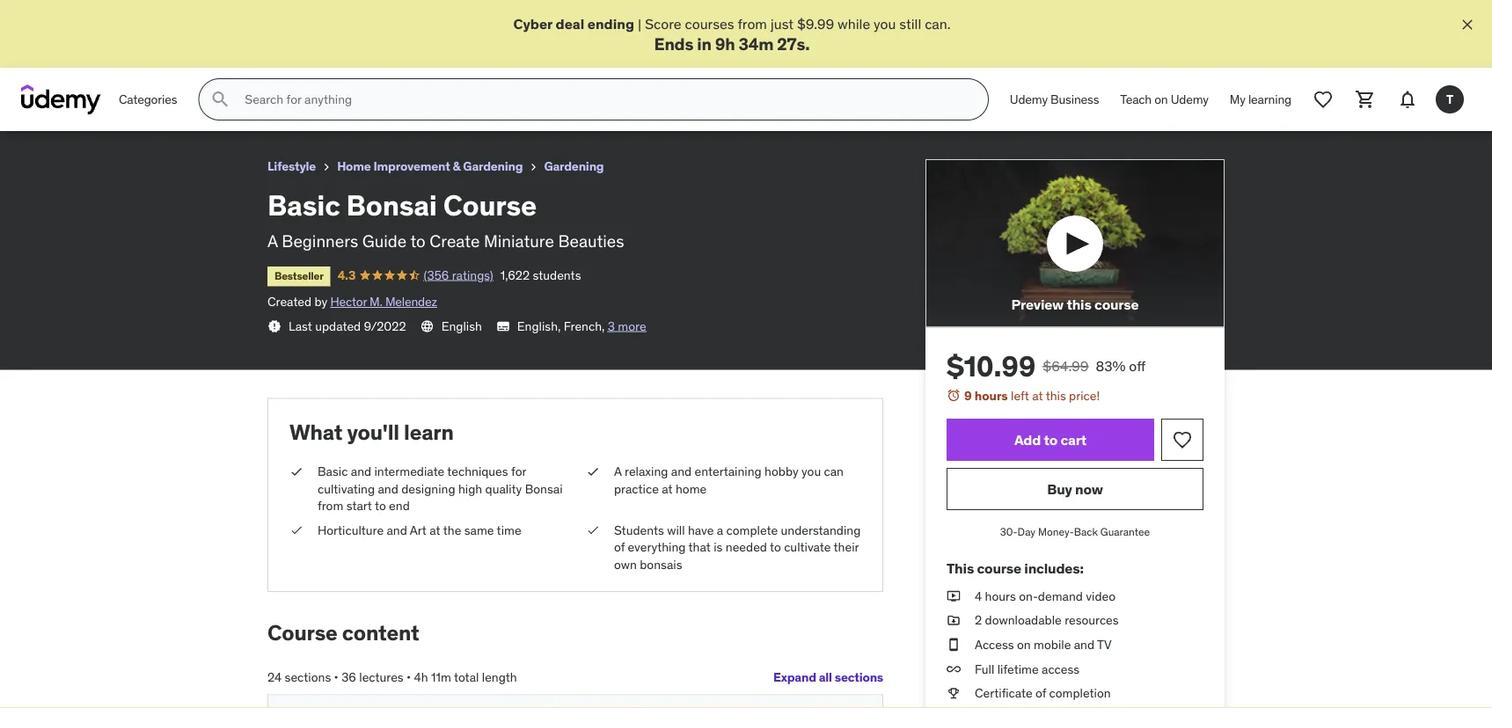 Task type: vqa. For each thing, say whether or not it's contained in the screenshot.
Last Updated 9/2022
yes



Task type: locate. For each thing, give the bounding box(es) containing it.
of up own
[[614, 540, 625, 556]]

a inside the a relaxing and entertaining hobby you can practice at home
[[614, 464, 622, 479]]

back
[[1074, 525, 1098, 539]]

preview this course
[[1012, 295, 1139, 313]]

high
[[458, 481, 482, 497]]

you left still
[[874, 15, 896, 33]]

1 vertical spatial course
[[977, 560, 1022, 578]]

2 horizontal spatial bonsai
[[525, 481, 563, 497]]

certificate of completion
[[975, 685, 1111, 701]]

0 vertical spatial you
[[874, 15, 896, 33]]

business
[[1051, 91, 1099, 107]]

0 vertical spatial basic
[[14, 7, 51, 26]]

lifetime
[[998, 661, 1039, 677]]

add
[[1015, 431, 1041, 449]]

basic up cultivating
[[318, 464, 348, 479]]

basic inside basic bonsai course a beginners guide to create miniature beauties
[[268, 187, 340, 223]]

you left can
[[802, 464, 821, 479]]

1 vertical spatial a
[[614, 464, 622, 479]]

0 vertical spatial on
[[1155, 91, 1168, 107]]

my learning
[[1230, 91, 1292, 107]]

designing
[[401, 481, 455, 497]]

0 vertical spatial of
[[614, 540, 625, 556]]

bonsai down "for"
[[525, 481, 563, 497]]

0 horizontal spatial at
[[430, 522, 441, 538]]

2 horizontal spatial course
[[443, 187, 537, 223]]

xsmall image left '4'
[[947, 588, 961, 605]]

1 vertical spatial hours
[[985, 588, 1016, 604]]

and inside the a relaxing and entertaining hobby you can practice at home
[[671, 464, 692, 479]]

1 vertical spatial you
[[802, 464, 821, 479]]

1 vertical spatial on
[[1017, 637, 1031, 653]]

2 vertical spatial at
[[430, 522, 441, 538]]

expand
[[774, 669, 816, 685]]

basic up udemy image
[[14, 7, 51, 26]]

ending
[[588, 15, 634, 33]]

udemy left the business
[[1010, 91, 1048, 107]]

from
[[738, 15, 767, 33], [318, 498, 343, 514]]

and left art
[[387, 522, 407, 538]]

0 vertical spatial this
[[1067, 295, 1092, 313]]

xsmall image left 2
[[947, 612, 961, 629]]

last
[[289, 318, 312, 334]]

1 vertical spatial at
[[662, 481, 673, 497]]

24 sections • 36 lectures • 4h 11m total length
[[268, 669, 517, 685]]

sections right all
[[835, 669, 884, 685]]

course inside basic bonsai course a beginners guide to create miniature beauties
[[443, 187, 537, 223]]

(356
[[424, 267, 449, 283]]

bonsai inside basic and intermediate techniques for cultivating and designing high quality bonsai from start to end
[[525, 481, 563, 497]]

at right art
[[430, 522, 441, 538]]

(356 ratings)
[[424, 267, 494, 283]]

1 vertical spatial of
[[1036, 685, 1047, 701]]

to inside add to cart button
[[1044, 431, 1058, 449]]

0 horizontal spatial sections
[[285, 669, 331, 685]]

xsmall image left students
[[586, 522, 600, 539]]

0 horizontal spatial from
[[318, 498, 343, 514]]

to left end
[[375, 498, 386, 514]]

0 vertical spatial a
[[268, 230, 278, 251]]

day
[[1018, 525, 1036, 539]]

0 horizontal spatial you
[[802, 464, 821, 479]]

2 vertical spatial bonsai
[[525, 481, 563, 497]]

sections right 24 on the left bottom of page
[[285, 669, 331, 685]]

course for basic bonsai course a beginners guide to create miniature beauties
[[443, 187, 537, 223]]

0 vertical spatial from
[[738, 15, 767, 33]]

bestseller
[[275, 269, 324, 283]]

add to cart
[[1015, 431, 1087, 449]]

xsmall image
[[320, 160, 334, 174], [527, 160, 541, 174], [290, 463, 304, 480], [586, 463, 600, 480], [586, 522, 600, 539], [947, 661, 961, 678]]

1 horizontal spatial you
[[874, 15, 896, 33]]

deal
[[556, 15, 585, 33]]

1 vertical spatial this
[[1046, 388, 1066, 404]]

0 vertical spatial course
[[1095, 295, 1139, 313]]

course up '4'
[[977, 560, 1022, 578]]

buy now
[[1047, 480, 1103, 498]]

at right 'left'
[[1032, 388, 1043, 404]]

3 more button
[[608, 318, 646, 335]]

basic inside basic and intermediate techniques for cultivating and designing high quality bonsai from start to end
[[318, 464, 348, 479]]

1 horizontal spatial at
[[662, 481, 673, 497]]

2 sections from the left
[[285, 669, 331, 685]]

xsmall image left certificate
[[947, 685, 961, 702]]

courses
[[685, 15, 734, 33]]

1 horizontal spatial sections
[[835, 669, 884, 685]]

gardening inside home improvement & gardening link
[[463, 159, 523, 174]]

0 horizontal spatial udemy
[[1010, 91, 1048, 107]]

total
[[454, 669, 479, 685]]

udemy image
[[21, 85, 101, 115]]

1 horizontal spatial gardening
[[544, 159, 604, 174]]

bonsai up udemy image
[[54, 7, 100, 26]]

• left "36"
[[334, 669, 339, 685]]

xsmall image
[[268, 319, 282, 334], [290, 522, 304, 539], [947, 588, 961, 605], [947, 612, 961, 629], [947, 636, 961, 654], [947, 685, 961, 702]]

1 horizontal spatial bonsai
[[346, 187, 437, 223]]

0 vertical spatial course
[[103, 7, 150, 26]]

course up 'miniature' on the top of the page
[[443, 187, 537, 223]]

1 horizontal spatial •
[[407, 669, 411, 685]]

you'll
[[347, 419, 399, 446]]

1 gardening from the left
[[463, 159, 523, 174]]

gardening down search for anything text field
[[544, 159, 604, 174]]

on for access
[[1017, 637, 1031, 653]]

1 vertical spatial from
[[318, 498, 343, 514]]

horticulture
[[318, 522, 384, 538]]

m.
[[370, 294, 383, 310]]

30-day money-back guarantee
[[1000, 525, 1150, 539]]

gardening
[[463, 159, 523, 174], [544, 159, 604, 174]]

2 gardening from the left
[[544, 159, 604, 174]]

course language image
[[420, 319, 434, 334]]

of down full lifetime access
[[1036, 685, 1047, 701]]

1 vertical spatial bonsai
[[346, 187, 437, 223]]

a up practice
[[614, 464, 622, 479]]

have
[[688, 522, 714, 538]]

to inside students will have a complete understanding of everything that is needed to cultivate their own bonsais
[[770, 540, 781, 556]]

course up '83%'
[[1095, 295, 1139, 313]]

at left home
[[662, 481, 673, 497]]

from up 9h 34m 27s
[[738, 15, 767, 33]]

cyber
[[513, 15, 553, 33]]

from down cultivating
[[318, 498, 343, 514]]

0 horizontal spatial on
[[1017, 637, 1031, 653]]

1 horizontal spatial this
[[1067, 295, 1092, 313]]

this right preview
[[1067, 295, 1092, 313]]

gardening link
[[544, 156, 604, 178]]

xsmall image left access
[[947, 636, 961, 654]]

score
[[645, 15, 682, 33]]

that
[[689, 540, 711, 556]]

2 vertical spatial basic
[[318, 464, 348, 479]]

teach
[[1121, 91, 1152, 107]]

practice
[[614, 481, 659, 497]]

0 horizontal spatial bonsai
[[54, 7, 100, 26]]

basic up beginners
[[268, 187, 340, 223]]

1 horizontal spatial on
[[1155, 91, 1168, 107]]

1 vertical spatial course
[[443, 187, 537, 223]]

and up home
[[671, 464, 692, 479]]

bonsai up "guide"
[[346, 187, 437, 223]]

1 sections from the left
[[835, 669, 884, 685]]

2 • from the left
[[407, 669, 411, 685]]

home improvement & gardening link
[[337, 156, 523, 178]]

of
[[614, 540, 625, 556], [1036, 685, 1047, 701]]

what
[[290, 419, 343, 446]]

on right teach
[[1155, 91, 1168, 107]]

course up 24 on the left bottom of page
[[268, 619, 338, 646]]

updated
[[315, 318, 361, 334]]

completion
[[1049, 685, 1111, 701]]

xsmall image left relaxing
[[586, 463, 600, 480]]

this inside button
[[1067, 295, 1092, 313]]

9
[[964, 388, 972, 404]]

2 horizontal spatial at
[[1032, 388, 1043, 404]]

guide
[[362, 230, 407, 251]]

techniques
[[447, 464, 508, 479]]

buy now button
[[947, 468, 1204, 510]]

sections inside dropdown button
[[835, 669, 884, 685]]

0 horizontal spatial course
[[103, 7, 150, 26]]

0 horizontal spatial a
[[268, 230, 278, 251]]

1 horizontal spatial udemy
[[1171, 91, 1209, 107]]

basic for basic bonsai course a beginners guide to create miniature beauties
[[268, 187, 340, 223]]

hours for 9
[[975, 388, 1008, 404]]

xsmall image left the last
[[268, 319, 282, 334]]

1 udemy from the left
[[1010, 91, 1048, 107]]

everything
[[628, 540, 686, 556]]

1 horizontal spatial a
[[614, 464, 622, 479]]

ends
[[654, 33, 694, 54]]

create
[[430, 230, 480, 251]]

•
[[334, 669, 339, 685], [407, 669, 411, 685]]

1 horizontal spatial from
[[738, 15, 767, 33]]

resources
[[1065, 613, 1119, 628]]

money-
[[1038, 525, 1074, 539]]

1 horizontal spatial course
[[268, 619, 338, 646]]

0 vertical spatial at
[[1032, 388, 1043, 404]]

1 • from the left
[[334, 669, 339, 685]]

this left the 'price!'
[[1046, 388, 1066, 404]]

course up categories
[[103, 7, 150, 26]]

1 vertical spatial basic
[[268, 187, 340, 223]]

0 vertical spatial hours
[[975, 388, 1008, 404]]

xsmall image left horticulture
[[290, 522, 304, 539]]

melendez
[[385, 294, 437, 310]]

bonsai for basic bonsai course a beginners guide to create miniature beauties
[[346, 187, 437, 223]]

lifestyle link
[[268, 156, 316, 178]]

you inside cyber deal ending | score courses from just $9.99 while you still can. ends in 9h 34m 27s .
[[874, 15, 896, 33]]

basic bonsai course a beginners guide to create miniature beauties
[[268, 187, 624, 251]]

xsmall image left full in the right of the page
[[947, 661, 961, 678]]

understanding
[[781, 522, 861, 538]]

9/2022
[[364, 318, 406, 334]]

to inside basic and intermediate techniques for cultivating and designing high quality bonsai from start to end
[[375, 498, 386, 514]]

mobile
[[1034, 637, 1071, 653]]

includes:
[[1025, 560, 1084, 578]]

xsmall image down what
[[290, 463, 304, 480]]

to right "guide"
[[410, 230, 426, 251]]

to left cart
[[1044, 431, 1058, 449]]

add to cart button
[[947, 419, 1155, 461]]

on for teach
[[1155, 91, 1168, 107]]

this
[[1067, 295, 1092, 313], [1046, 388, 1066, 404]]

hours right '4'
[[985, 588, 1016, 604]]

hours right 9
[[975, 388, 1008, 404]]

1 horizontal spatial course
[[1095, 295, 1139, 313]]

basic for basic bonsai course
[[14, 7, 51, 26]]

close image
[[1459, 16, 1477, 33]]

gardening right &
[[463, 159, 523, 174]]

36
[[342, 669, 356, 685]]

on down downloadable
[[1017, 637, 1031, 653]]

0 vertical spatial bonsai
[[54, 7, 100, 26]]

just
[[771, 15, 794, 33]]

• left 4h 11m in the bottom of the page
[[407, 669, 411, 685]]

0 horizontal spatial gardening
[[463, 159, 523, 174]]

certificate
[[975, 685, 1033, 701]]

full
[[975, 661, 995, 677]]

expand all sections button
[[774, 660, 884, 695]]

0 horizontal spatial •
[[334, 669, 339, 685]]

udemy left my
[[1171, 91, 1209, 107]]

to down the complete
[[770, 540, 781, 556]]

0 horizontal spatial of
[[614, 540, 625, 556]]

closed captions image
[[496, 319, 510, 333]]

students
[[614, 522, 664, 538]]

a up bestseller
[[268, 230, 278, 251]]

bonsai inside basic bonsai course a beginners guide to create miniature beauties
[[346, 187, 437, 223]]

xsmall image for horticulture
[[290, 522, 304, 539]]

.
[[805, 33, 810, 54]]

0 horizontal spatial course
[[977, 560, 1022, 578]]

1,622
[[501, 267, 530, 283]]

t link
[[1429, 78, 1471, 121]]

price!
[[1069, 388, 1100, 404]]



Task type: describe. For each thing, give the bounding box(es) containing it.
at for 9 hours left at this price!
[[1032, 388, 1043, 404]]

$10.99
[[947, 349, 1036, 384]]

while
[[838, 15, 871, 33]]

9 hours left at this price!
[[964, 388, 1100, 404]]

0 horizontal spatial this
[[1046, 388, 1066, 404]]

and left tv
[[1074, 637, 1095, 653]]

$10.99 $64.99 83% off
[[947, 349, 1146, 384]]

home improvement & gardening
[[337, 159, 523, 174]]

left
[[1011, 388, 1029, 404]]

hours for 4
[[985, 588, 1016, 604]]

a inside basic bonsai course a beginners guide to create miniature beauties
[[268, 230, 278, 251]]

xsmall image for certificate
[[947, 685, 961, 702]]

4h 11m
[[414, 669, 451, 685]]

can.
[[925, 15, 951, 33]]

access
[[975, 637, 1014, 653]]

basic and intermediate techniques for cultivating and designing high quality bonsai from start to end
[[318, 464, 563, 514]]

lifestyle
[[268, 159, 316, 174]]

ratings)
[[452, 267, 494, 283]]

complete
[[726, 522, 778, 538]]

hector m. melendez link
[[331, 294, 437, 310]]

4
[[975, 588, 982, 604]]

3
[[608, 318, 615, 334]]

now
[[1075, 480, 1103, 498]]

and up cultivating
[[351, 464, 371, 479]]

access on mobile and tv
[[975, 637, 1112, 653]]

1,622 students
[[501, 267, 581, 283]]

,
[[602, 318, 605, 334]]

9h 34m 27s
[[715, 33, 805, 54]]

a relaxing and entertaining hobby you can practice at home
[[614, 464, 844, 497]]

xsmall image left home
[[320, 160, 334, 174]]

you inside the a relaxing and entertaining hobby you can practice at home
[[802, 464, 821, 479]]

xsmall image for 2
[[947, 612, 961, 629]]

last updated 9/2022
[[289, 318, 406, 334]]

what you'll learn
[[290, 419, 454, 446]]

in
[[697, 33, 712, 54]]

by
[[315, 294, 328, 310]]

xsmall image for basic
[[290, 463, 304, 480]]

art
[[410, 522, 427, 538]]

full lifetime access
[[975, 661, 1080, 677]]

alarm image
[[947, 388, 961, 403]]

created by hector m. melendez
[[268, 294, 437, 310]]

xsmall image for 4
[[947, 588, 961, 605]]

same
[[464, 522, 494, 538]]

wishlist image
[[1172, 429, 1193, 451]]

my
[[1230, 91, 1246, 107]]

xsmall image for full
[[947, 661, 961, 678]]

demand
[[1038, 588, 1083, 604]]

to inside basic bonsai course a beginners guide to create miniature beauties
[[410, 230, 426, 251]]

at inside the a relaxing and entertaining hobby you can practice at home
[[662, 481, 673, 497]]

will
[[667, 522, 685, 538]]

of inside students will have a complete understanding of everything that is needed to cultivate their own bonsais
[[614, 540, 625, 556]]

preview this course button
[[926, 159, 1225, 328]]

2 udemy from the left
[[1171, 91, 1209, 107]]

access
[[1042, 661, 1080, 677]]

my learning link
[[1220, 78, 1302, 121]]

and up end
[[378, 481, 398, 497]]

Search for anything text field
[[241, 85, 967, 115]]

course inside button
[[1095, 295, 1139, 313]]

home
[[676, 481, 707, 497]]

teach on udemy
[[1121, 91, 1209, 107]]

english, french
[[517, 318, 602, 334]]

udemy business link
[[1000, 78, 1110, 121]]

from inside cyber deal ending | score courses from just $9.99 while you still can. ends in 9h 34m 27s .
[[738, 15, 767, 33]]

cart
[[1061, 431, 1087, 449]]

hobby
[[765, 464, 799, 479]]

hector
[[331, 294, 367, 310]]

quality
[[485, 481, 522, 497]]

start
[[346, 498, 372, 514]]

horticulture and art at the same time
[[318, 522, 521, 538]]

xsmall image left 'gardening' 'link'
[[527, 160, 541, 174]]

categories
[[119, 91, 177, 107]]

course content
[[268, 619, 419, 646]]

can
[[824, 464, 844, 479]]

$64.99
[[1043, 357, 1089, 375]]

basic for basic and intermediate techniques for cultivating and designing high quality bonsai from start to end
[[318, 464, 348, 479]]

lectures
[[359, 669, 404, 685]]

more
[[618, 318, 646, 334]]

english, french , 3 more
[[517, 318, 646, 334]]

preview
[[1012, 295, 1064, 313]]

at for horticulture and art at the same time
[[430, 522, 441, 538]]

their
[[834, 540, 859, 556]]

intermediate
[[374, 464, 445, 479]]

xsmall image for a
[[586, 463, 600, 480]]

bonsais
[[640, 557, 682, 573]]

24
[[268, 669, 282, 685]]

the
[[443, 522, 461, 538]]

teach on udemy link
[[1110, 78, 1220, 121]]

end
[[389, 498, 410, 514]]

cyber deal ending | score courses from just $9.99 while you still can. ends in 9h 34m 27s .
[[513, 15, 951, 54]]

buy
[[1047, 480, 1073, 498]]

udemy business
[[1010, 91, 1099, 107]]

shopping cart with 0 items image
[[1355, 89, 1376, 110]]

learning
[[1249, 91, 1292, 107]]

xsmall image for access
[[947, 636, 961, 654]]

own
[[614, 557, 637, 573]]

wishlist image
[[1313, 89, 1334, 110]]

1 horizontal spatial of
[[1036, 685, 1047, 701]]

guarantee
[[1101, 525, 1150, 539]]

notifications image
[[1397, 89, 1419, 110]]

bonsai for basic bonsai course
[[54, 7, 100, 26]]

xsmall image for students
[[586, 522, 600, 539]]

is
[[714, 540, 723, 556]]

|
[[638, 15, 642, 33]]

2
[[975, 613, 982, 628]]

course for basic bonsai course
[[103, 7, 150, 26]]

all
[[819, 669, 832, 685]]

from inside basic and intermediate techniques for cultivating and designing high quality bonsai from start to end
[[318, 498, 343, 514]]

2 vertical spatial course
[[268, 619, 338, 646]]

improvement
[[374, 159, 450, 174]]

categories button
[[108, 78, 188, 121]]

this
[[947, 560, 974, 578]]

submit search image
[[210, 89, 231, 110]]

beauties
[[558, 230, 624, 251]]

still
[[900, 15, 922, 33]]

xsmall image for last
[[268, 319, 282, 334]]

entertaining
[[695, 464, 762, 479]]

students will have a complete understanding of everything that is needed to cultivate their own bonsais
[[614, 522, 861, 573]]

t
[[1447, 91, 1454, 107]]

time
[[497, 522, 521, 538]]



